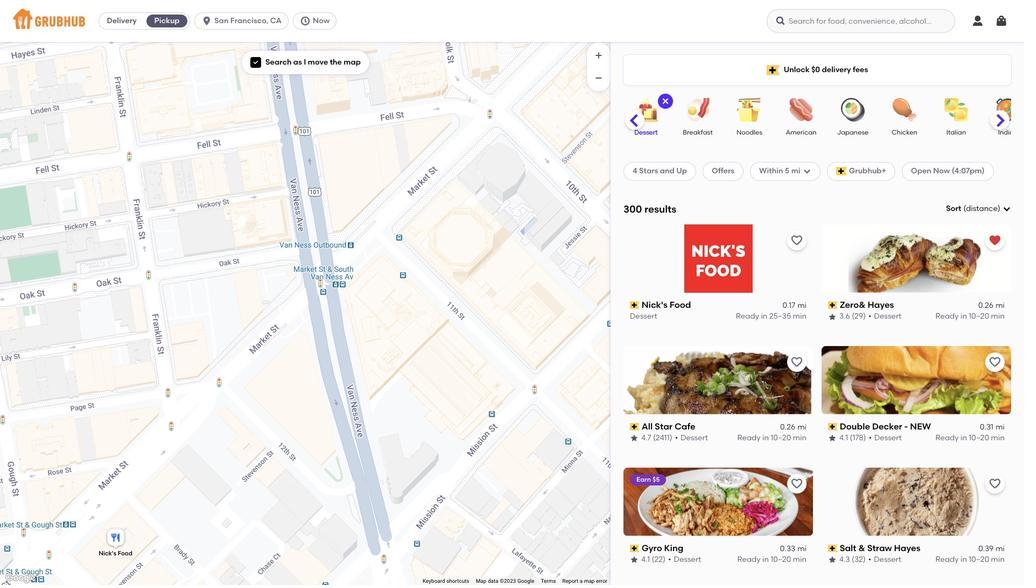 Task type: vqa. For each thing, say whether or not it's contained in the screenshot.
the + related to $14.89
no



Task type: describe. For each thing, give the bounding box(es) containing it.
(178)
[[850, 434, 866, 443]]

ready for zero& hayes
[[936, 312, 959, 321]]

i
[[304, 58, 306, 67]]

earn
[[637, 476, 651, 483]]

report a map error
[[563, 579, 608, 584]]

none field containing sort
[[946, 204, 1011, 215]]

0.31
[[980, 423, 994, 432]]

-
[[905, 422, 908, 432]]

• dessert for &
[[869, 555, 902, 565]]

japanese image
[[834, 98, 872, 122]]

salt
[[840, 543, 857, 553]]

star icon image for salt & straw hayes
[[828, 556, 837, 565]]

ready in 10–20 min for double decker - new
[[936, 434, 1005, 443]]

nick's food image
[[105, 527, 127, 551]]

(2411)
[[653, 434, 673, 443]]

ca
[[270, 16, 282, 25]]

4.1 for double decker - new
[[840, 434, 848, 443]]

keyboard
[[423, 579, 445, 584]]

• for &
[[869, 555, 872, 565]]

0.39
[[979, 544, 994, 554]]

mi for double decker - new
[[996, 423, 1005, 432]]

decker
[[872, 422, 903, 432]]

star icon image for zero& hayes
[[828, 313, 837, 321]]

min for all star cafe
[[793, 434, 807, 443]]

zero& hayes
[[840, 300, 894, 310]]

now button
[[293, 12, 341, 30]]

10–20 for double decker - new
[[969, 434, 990, 443]]

• for star
[[675, 434, 678, 443]]

up
[[677, 167, 687, 176]]

• for decker
[[869, 434, 872, 443]]

dessert for double
[[875, 434, 902, 443]]

distance
[[966, 204, 998, 213]]

earn $5
[[637, 476, 660, 483]]

pickup button
[[144, 12, 190, 30]]

offers
[[712, 167, 735, 176]]

star
[[655, 422, 673, 432]]

japanese
[[837, 129, 869, 136]]

dessert image
[[627, 98, 665, 122]]

©2023
[[500, 579, 516, 584]]

mi for nick's food
[[798, 301, 807, 310]]

google
[[518, 579, 535, 584]]

delivery
[[107, 16, 137, 25]]

as
[[293, 58, 302, 67]]

star icon image for gyro king
[[630, 556, 639, 565]]

shortcuts
[[447, 579, 469, 584]]

zero& hayes logo image
[[822, 224, 1011, 293]]

5
[[785, 167, 790, 176]]

(29)
[[852, 312, 866, 321]]

delivery
[[822, 65, 851, 74]]

ready for all star cafe
[[738, 434, 761, 443]]

dessert for zero&
[[874, 312, 902, 321]]

indian
[[998, 129, 1018, 136]]

grubhub+
[[849, 167, 887, 176]]

• for king
[[668, 555, 671, 565]]

mi for salt & straw hayes
[[996, 544, 1005, 554]]

the
[[330, 58, 342, 67]]

all star cafe
[[642, 422, 696, 432]]

map data ©2023 google
[[476, 579, 535, 584]]

italian image
[[938, 98, 975, 122]]

in for all star cafe
[[763, 434, 769, 443]]

25–35
[[769, 312, 791, 321]]

• dessert for decker
[[869, 434, 902, 443]]

all
[[642, 422, 653, 432]]

sort
[[946, 204, 962, 213]]

in for zero& hayes
[[961, 312, 967, 321]]

within 5 mi
[[759, 167, 801, 176]]

chicken image
[[886, 98, 924, 122]]

ready in 10–20 min for all star cafe
[[738, 434, 807, 443]]

san francisco, ca
[[214, 16, 282, 25]]

save this restaurant image for double decker - new
[[989, 356, 1002, 369]]

4.3 (32)
[[840, 555, 866, 565]]

3.6 (29)
[[840, 312, 866, 321]]

now inside the now "button"
[[313, 16, 330, 25]]

0.17 mi
[[783, 301, 807, 310]]

(
[[964, 204, 966, 213]]

plus icon image
[[594, 50, 604, 61]]

4 stars and up
[[633, 167, 687, 176]]

francisco,
[[230, 16, 268, 25]]

&
[[859, 543, 865, 553]]

map region
[[0, 22, 733, 585]]

in for gyro king
[[763, 555, 769, 565]]

svg image inside the now "button"
[[300, 16, 311, 26]]

star icon image for all star cafe
[[630, 434, 639, 443]]

subscription pass image for nick's food
[[630, 302, 640, 309]]

0 vertical spatial hayes
[[868, 300, 894, 310]]

save this restaurant button for nick's food
[[787, 231, 807, 250]]

breakfast
[[683, 129, 713, 136]]

and
[[660, 167, 675, 176]]

mi for all star cafe
[[798, 423, 807, 432]]

svg image inside "san francisco, ca" button
[[201, 16, 212, 26]]

grubhub plus flag logo image for unlock $0 delivery fees
[[767, 65, 780, 75]]

in for salt & straw hayes
[[961, 555, 967, 565]]

pickup
[[154, 16, 180, 25]]

0.17
[[783, 301, 796, 310]]

4.1 (22)
[[641, 555, 666, 565]]

1 vertical spatial now
[[933, 167, 950, 176]]

ready in 25–35 min
[[736, 312, 807, 321]]

delivery button
[[99, 12, 144, 30]]

zero&
[[840, 300, 866, 310]]

keyboard shortcuts
[[423, 579, 469, 584]]

(22)
[[652, 555, 666, 565]]

cafe
[[675, 422, 696, 432]]

san
[[214, 16, 229, 25]]

gyro king
[[642, 543, 684, 553]]

1 horizontal spatial nick's
[[642, 300, 668, 310]]

min for nick's food
[[793, 312, 807, 321]]

$5
[[653, 476, 660, 483]]

save this restaurant button for salt & straw hayes
[[986, 474, 1005, 494]]

breakfast image
[[679, 98, 717, 122]]

300
[[624, 203, 642, 215]]

move
[[308, 58, 328, 67]]

report
[[563, 579, 579, 584]]

results
[[645, 203, 677, 215]]

Search for food, convenience, alcohol... search field
[[767, 9, 955, 33]]

• dessert for king
[[668, 555, 701, 565]]

4.3
[[840, 555, 850, 565]]

double decker - new logo image
[[822, 346, 1011, 415]]

sort ( distance )
[[946, 204, 1001, 213]]

error
[[596, 579, 608, 584]]

mi for gyro king
[[798, 544, 807, 554]]

(4:07pm)
[[952, 167, 985, 176]]

1 horizontal spatial food
[[670, 300, 691, 310]]

0.26 for all star cafe
[[780, 423, 796, 432]]



Task type: locate. For each thing, give the bounding box(es) containing it.
ready in 10–20 min for gyro king
[[738, 555, 807, 565]]

0 vertical spatial nick's
[[642, 300, 668, 310]]

• for hayes
[[869, 312, 872, 321]]

ready
[[736, 312, 759, 321], [936, 312, 959, 321], [738, 434, 761, 443], [936, 434, 959, 443], [738, 555, 761, 565], [936, 555, 959, 565]]

1 vertical spatial nick's food
[[99, 550, 132, 557]]

minus icon image
[[594, 73, 604, 83]]

star icon image left 4.1 (178)
[[828, 434, 837, 443]]

mi
[[792, 167, 801, 176], [798, 301, 807, 310], [996, 301, 1005, 310], [798, 423, 807, 432], [996, 423, 1005, 432], [798, 544, 807, 554], [996, 544, 1005, 554]]

0 horizontal spatial nick's food
[[99, 550, 132, 557]]

0 vertical spatial food
[[670, 300, 691, 310]]

0 horizontal spatial grubhub plus flag logo image
[[767, 65, 780, 75]]

1 vertical spatial 4.1
[[641, 555, 650, 565]]

0 vertical spatial map
[[344, 58, 361, 67]]

1 horizontal spatial 4.1
[[840, 434, 848, 443]]

• dessert for star
[[675, 434, 708, 443]]

within
[[759, 167, 783, 176]]

google image
[[3, 571, 38, 585]]

double decker - new
[[840, 422, 931, 432]]

subscription pass image
[[630, 423, 640, 431], [828, 423, 838, 431], [828, 545, 838, 553]]

0 horizontal spatial now
[[313, 16, 330, 25]]

1 vertical spatial nick's
[[99, 550, 116, 557]]

grubhub plus flag logo image left grubhub+
[[836, 167, 847, 176]]

food inside map region
[[118, 550, 132, 557]]

ready for salt & straw hayes
[[936, 555, 959, 565]]

open
[[911, 167, 932, 176]]

•
[[869, 312, 872, 321], [675, 434, 678, 443], [869, 434, 872, 443], [668, 555, 671, 565], [869, 555, 872, 565]]

(32)
[[852, 555, 866, 565]]

subscription pass image for zero& hayes
[[828, 302, 838, 309]]

terms link
[[541, 579, 556, 584]]

0 horizontal spatial food
[[118, 550, 132, 557]]

0 vertical spatial grubhub plus flag logo image
[[767, 65, 780, 75]]

american image
[[783, 98, 820, 122]]

0 vertical spatial nick's food
[[642, 300, 691, 310]]

unlock
[[784, 65, 810, 74]]

map right the
[[344, 58, 361, 67]]

0 horizontal spatial map
[[344, 58, 361, 67]]

stars
[[639, 167, 658, 176]]

1 horizontal spatial nick's food
[[642, 300, 691, 310]]

save this restaurant image for nick's food
[[791, 234, 804, 247]]

min
[[793, 312, 807, 321], [991, 312, 1005, 321], [793, 434, 807, 443], [991, 434, 1005, 443], [793, 555, 807, 565], [991, 555, 1005, 565]]

4.7 (2411)
[[641, 434, 673, 443]]

4.1 left (178)
[[840, 434, 848, 443]]

map
[[344, 58, 361, 67], [584, 579, 595, 584]]

• dessert down 'double decker - new' at right bottom
[[869, 434, 902, 443]]

fees
[[853, 65, 868, 74]]

san francisco, ca button
[[194, 12, 293, 30]]

noodles image
[[731, 98, 769, 122]]

save this restaurant image for all star cafe
[[791, 356, 804, 369]]

data
[[488, 579, 499, 584]]

nick's food
[[642, 300, 691, 310], [99, 550, 132, 557]]

dessert for all
[[681, 434, 708, 443]]

new
[[910, 422, 931, 432]]

• right (178)
[[869, 434, 872, 443]]

1 vertical spatial hayes
[[894, 543, 921, 553]]

ready in 10–20 min for zero& hayes
[[936, 312, 1005, 321]]

save this restaurant image
[[791, 234, 804, 247], [989, 477, 1002, 490]]

straw
[[868, 543, 892, 553]]

unlock $0 delivery fees
[[784, 65, 868, 74]]

1 horizontal spatial map
[[584, 579, 595, 584]]

1 vertical spatial map
[[584, 579, 595, 584]]

1 vertical spatial 0.26
[[780, 423, 796, 432]]

map right the a
[[584, 579, 595, 584]]

10–20 for all star cafe
[[771, 434, 791, 443]]

4.1 (178)
[[840, 434, 866, 443]]

1 vertical spatial 0.26 mi
[[780, 423, 807, 432]]

0.26 mi for all star cafe
[[780, 423, 807, 432]]

1 horizontal spatial save this restaurant image
[[989, 477, 1002, 490]]

1 vertical spatial grubhub plus flag logo image
[[836, 167, 847, 176]]

star icon image left 4.3
[[828, 556, 837, 565]]

0 horizontal spatial 4.1
[[641, 555, 650, 565]]

• dessert for hayes
[[869, 312, 902, 321]]

3.6
[[840, 312, 850, 321]]

report a map error link
[[563, 579, 608, 584]]

all star cafe logo image
[[624, 346, 813, 415]]

10–20
[[969, 312, 990, 321], [771, 434, 791, 443], [969, 434, 990, 443], [771, 555, 791, 565], [969, 555, 990, 565]]

open now (4:07pm)
[[911, 167, 985, 176]]

subscription pass image
[[630, 302, 640, 309], [828, 302, 838, 309], [630, 545, 640, 553]]

mi for zero& hayes
[[996, 301, 1005, 310]]

• right (32)
[[869, 555, 872, 565]]

star icon image
[[828, 313, 837, 321], [630, 434, 639, 443], [828, 434, 837, 443], [630, 556, 639, 565], [828, 556, 837, 565]]

main navigation navigation
[[0, 0, 1024, 42]]

0.33 mi
[[780, 544, 807, 554]]

0 horizontal spatial 0.26
[[780, 423, 796, 432]]

now
[[313, 16, 330, 25], [933, 167, 950, 176]]

300 results
[[624, 203, 677, 215]]

None field
[[946, 204, 1011, 215]]

save this restaurant image
[[791, 356, 804, 369], [989, 356, 1002, 369], [791, 477, 804, 490]]

keyboard shortcuts button
[[423, 578, 469, 585]]

ready for gyro king
[[738, 555, 761, 565]]

star icon image left 4.7
[[630, 434, 639, 443]]

hayes right straw
[[894, 543, 921, 553]]

0.26 mi
[[979, 301, 1005, 310], [780, 423, 807, 432]]

subscription pass image for gyro king
[[630, 545, 640, 553]]

subscription pass image left double
[[828, 423, 838, 431]]

• dessert
[[869, 312, 902, 321], [675, 434, 708, 443], [869, 434, 902, 443], [668, 555, 701, 565], [869, 555, 902, 565]]

star icon image left 3.6
[[828, 313, 837, 321]]

save this restaurant button for all star cafe
[[787, 353, 807, 372]]

0 vertical spatial 0.26 mi
[[979, 301, 1005, 310]]

1 horizontal spatial 0.26
[[979, 301, 994, 310]]

saved restaurant button
[[986, 231, 1005, 250]]

salt & straw hayes logo image
[[822, 468, 1011, 536]]

0 horizontal spatial 0.26 mi
[[780, 423, 807, 432]]

0 horizontal spatial save this restaurant image
[[791, 234, 804, 247]]

noodles
[[737, 129, 763, 136]]

1 horizontal spatial now
[[933, 167, 950, 176]]

map
[[476, 579, 487, 584]]

salt & straw hayes
[[840, 543, 921, 553]]

1 horizontal spatial grubhub plus flag logo image
[[836, 167, 847, 176]]

0 vertical spatial 0.26
[[979, 301, 994, 310]]

subscription pass image left all
[[630, 423, 640, 431]]

saved restaurant image
[[989, 234, 1002, 247]]

grubhub plus flag logo image
[[767, 65, 780, 75], [836, 167, 847, 176]]

10–20 for gyro king
[[771, 555, 791, 565]]

0.26 for zero& hayes
[[979, 301, 994, 310]]

dessert for salt
[[874, 555, 902, 565]]

star icon image left the 4.1 (22)
[[630, 556, 639, 565]]

save this restaurant image for salt & straw hayes
[[989, 477, 1002, 490]]

0.26 mi for zero& hayes
[[979, 301, 1005, 310]]

• dessert down salt & straw hayes
[[869, 555, 902, 565]]

king
[[664, 543, 684, 553]]

italian
[[947, 129, 966, 136]]

in
[[761, 312, 768, 321], [961, 312, 967, 321], [763, 434, 769, 443], [961, 434, 967, 443], [763, 555, 769, 565], [961, 555, 967, 565]]

hayes right zero&
[[868, 300, 894, 310]]

search
[[266, 58, 292, 67]]

1 vertical spatial save this restaurant image
[[989, 477, 1002, 490]]

• right (2411)
[[675, 434, 678, 443]]

subscription pass image for salt & straw hayes
[[828, 545, 838, 553]]

min for gyro king
[[793, 555, 807, 565]]

1 horizontal spatial 0.26 mi
[[979, 301, 1005, 310]]

0 vertical spatial now
[[313, 16, 330, 25]]

ready in 10–20 min for salt & straw hayes
[[936, 555, 1005, 565]]

save this restaurant button for double decker - new
[[986, 353, 1005, 372]]

0.39 mi
[[979, 544, 1005, 554]]

nick's food logo image
[[684, 224, 753, 293]]

$0
[[812, 65, 820, 74]]

4.7
[[641, 434, 651, 443]]

grubhub plus flag logo image left unlock
[[767, 65, 780, 75]]

subscription pass image for double decker - new
[[828, 423, 838, 431]]

1 vertical spatial food
[[118, 550, 132, 557]]

ready for double decker - new
[[936, 434, 959, 443]]

4
[[633, 167, 638, 176]]

4.1 for gyro king
[[641, 555, 650, 565]]

now right open
[[933, 167, 950, 176]]

search as i move the map
[[266, 58, 361, 67]]

nick's inside map region
[[99, 550, 116, 557]]

dessert for gyro
[[674, 555, 701, 565]]

• dessert down zero& hayes
[[869, 312, 902, 321]]

0.31 mi
[[980, 423, 1005, 432]]

gyro king logo image
[[624, 468, 813, 536]]

4.1
[[840, 434, 848, 443], [641, 555, 650, 565]]

gyro
[[642, 543, 662, 553]]

now up move
[[313, 16, 330, 25]]

svg image
[[995, 15, 1008, 27], [201, 16, 212, 26], [661, 97, 670, 106], [803, 167, 811, 176], [1003, 205, 1011, 213]]

min for zero& hayes
[[991, 312, 1005, 321]]

ready in 10–20 min
[[936, 312, 1005, 321], [738, 434, 807, 443], [936, 434, 1005, 443], [738, 555, 807, 565], [936, 555, 1005, 565]]

indian image
[[989, 98, 1024, 122]]

grubhub plus flag logo image for grubhub+
[[836, 167, 847, 176]]

0.33
[[780, 544, 796, 554]]

min for salt & straw hayes
[[991, 555, 1005, 565]]

subscription pass image for all star cafe
[[630, 423, 640, 431]]

min for double decker - new
[[991, 434, 1005, 443]]

)
[[998, 204, 1001, 213]]

in for nick's food
[[761, 312, 768, 321]]

• dessert down the "king"
[[668, 555, 701, 565]]

10–20 for salt & straw hayes
[[969, 555, 990, 565]]

subscription pass image left salt on the right of page
[[828, 545, 838, 553]]

a
[[580, 579, 583, 584]]

chicken
[[892, 129, 918, 136]]

star icon image for double decker - new
[[828, 434, 837, 443]]

4.1 left (22)
[[641, 555, 650, 565]]

in for double decker - new
[[961, 434, 967, 443]]

• right "(29)"
[[869, 312, 872, 321]]

• right (22)
[[668, 555, 671, 565]]

save this restaurant button
[[787, 231, 807, 250], [787, 353, 807, 372], [986, 353, 1005, 372], [787, 474, 807, 494], [986, 474, 1005, 494]]

0 vertical spatial save this restaurant image
[[791, 234, 804, 247]]

• dessert down cafe
[[675, 434, 708, 443]]

dessert
[[635, 129, 658, 136], [630, 312, 658, 321], [874, 312, 902, 321], [681, 434, 708, 443], [875, 434, 902, 443], [674, 555, 701, 565], [874, 555, 902, 565]]

svg image
[[972, 15, 985, 27], [300, 16, 311, 26], [776, 16, 786, 26], [253, 59, 259, 66]]

0 vertical spatial 4.1
[[840, 434, 848, 443]]

nick's
[[642, 300, 668, 310], [99, 550, 116, 557]]

0 horizontal spatial nick's
[[99, 550, 116, 557]]

nick's food inside map region
[[99, 550, 132, 557]]

ready for nick's food
[[736, 312, 759, 321]]

10–20 for zero& hayes
[[969, 312, 990, 321]]



